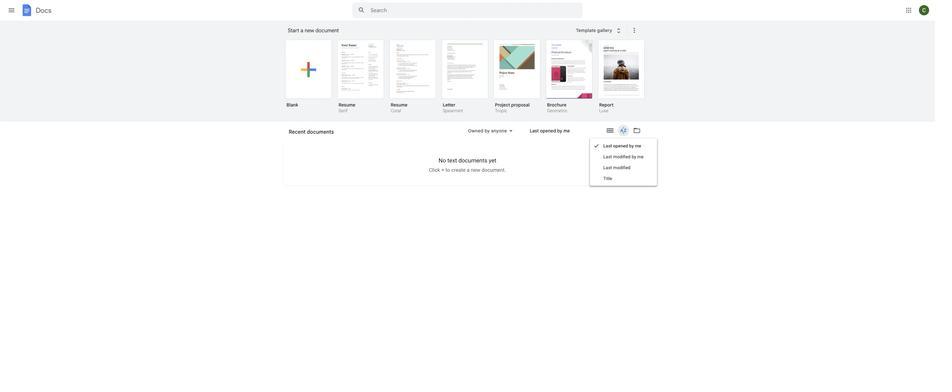 Task type: vqa. For each thing, say whether or not it's contained in the screenshot.


Task type: describe. For each thing, give the bounding box(es) containing it.
1 resume option from the left
[[337, 40, 384, 114]]

by inside popup button
[[485, 128, 490, 134]]

recent documents heading
[[284, 122, 454, 142]]

recent documents inside heading
[[289, 129, 334, 135]]

modified for last modified
[[613, 165, 631, 170]]

main menu image
[[8, 6, 15, 14]]

letter option
[[442, 40, 488, 114]]

no text documents yet click + to create a new document.
[[429, 157, 506, 173]]

1 vertical spatial me
[[635, 143, 641, 148]]

2 resume option from the left
[[390, 40, 436, 114]]

title
[[604, 176, 612, 181]]

project proposal tropic
[[495, 102, 530, 113]]

template
[[576, 27, 596, 33]]

proposal
[[511, 102, 530, 108]]

template gallery
[[576, 27, 612, 33]]

0 vertical spatial last opened by me
[[530, 128, 570, 134]]

+
[[442, 167, 444, 173]]

serif
[[339, 108, 348, 113]]

letter
[[443, 102, 456, 108]]

0 vertical spatial opened
[[540, 128, 556, 134]]

click
[[429, 167, 440, 173]]

owned by anyone
[[468, 128, 507, 134]]

0 vertical spatial me
[[564, 128, 570, 134]]

documents inside heading
[[307, 129, 334, 135]]

last modified by me
[[604, 154, 644, 159]]

coral
[[391, 108, 401, 113]]

menu containing last opened by me
[[590, 138, 657, 186]]

new inside heading
[[305, 28, 314, 34]]

letter spearmint
[[443, 102, 463, 113]]

brochure
[[547, 102, 567, 108]]

document.
[[482, 167, 506, 173]]



Task type: locate. For each thing, give the bounding box(es) containing it.
resume option
[[337, 40, 384, 114], [390, 40, 436, 114]]

a inside heading
[[301, 28, 303, 34]]

resume for resume serif
[[339, 102, 355, 108]]

2 resume from the left
[[391, 102, 408, 108]]

no text documents yet region
[[284, 157, 652, 173]]

recent documents
[[289, 129, 334, 135], [284, 131, 323, 137]]

no
[[439, 157, 446, 164]]

by
[[485, 128, 490, 134], [557, 128, 562, 134], [629, 143, 634, 148], [632, 154, 636, 159]]

last opened by me up the last modified by me
[[604, 143, 641, 148]]

brochure option
[[546, 40, 593, 114]]

1 horizontal spatial resume option
[[390, 40, 436, 114]]

new right start at top
[[305, 28, 314, 34]]

2 vertical spatial me
[[638, 154, 644, 159]]

0 horizontal spatial a
[[301, 28, 303, 34]]

resume for resume coral
[[391, 102, 408, 108]]

a inside no text documents yet click + to create a new document.
[[467, 167, 470, 173]]

Search bar text field
[[371, 7, 567, 14]]

search image
[[355, 4, 368, 17]]

new inside no text documents yet click + to create a new document.
[[471, 167, 480, 173]]

0 horizontal spatial opened
[[540, 128, 556, 134]]

start
[[288, 28, 299, 34]]

documents inside no text documents yet click + to create a new document.
[[459, 157, 487, 164]]

last opened by me inside menu
[[604, 143, 641, 148]]

blank option
[[285, 40, 332, 112]]

0 vertical spatial a
[[301, 28, 303, 34]]

a right start at top
[[301, 28, 303, 34]]

0 vertical spatial modified
[[613, 154, 631, 159]]

docs link
[[20, 4, 51, 18]]

luxe
[[599, 108, 609, 113]]

1 vertical spatial opened
[[613, 143, 628, 148]]

1 vertical spatial last opened by me
[[604, 143, 641, 148]]

opened up the last modified by me
[[613, 143, 628, 148]]

1 resume from the left
[[339, 102, 355, 108]]

document
[[316, 28, 339, 34]]

1 vertical spatial modified
[[613, 165, 631, 170]]

resume up coral
[[391, 102, 408, 108]]

last
[[530, 128, 539, 134], [604, 143, 612, 148], [604, 154, 612, 159], [604, 165, 612, 170]]

owned
[[468, 128, 484, 134]]

anyone
[[491, 128, 507, 134]]

list box
[[285, 38, 653, 122]]

last opened by me
[[530, 128, 570, 134], [604, 143, 641, 148]]

spearmint
[[443, 108, 463, 113]]

0 horizontal spatial new
[[305, 28, 314, 34]]

recent inside heading
[[289, 129, 306, 135]]

a right create
[[467, 167, 470, 173]]

menu
[[590, 138, 657, 186]]

text
[[448, 157, 457, 164]]

modified up last modified
[[613, 154, 631, 159]]

new right create
[[471, 167, 480, 173]]

to
[[446, 167, 450, 173]]

docs
[[36, 6, 51, 15]]

documents
[[307, 129, 334, 135], [300, 131, 323, 137], [459, 157, 487, 164]]

last opened by me down geometric
[[530, 128, 570, 134]]

create
[[452, 167, 466, 173]]

resume coral
[[391, 102, 408, 113]]

0 vertical spatial new
[[305, 28, 314, 34]]

project proposal option
[[494, 40, 541, 114]]

resume
[[339, 102, 355, 108], [391, 102, 408, 108]]

gallery
[[597, 27, 612, 33]]

me
[[564, 128, 570, 134], [635, 143, 641, 148], [638, 154, 644, 159]]

template gallery button
[[572, 25, 627, 36]]

0 horizontal spatial resume
[[339, 102, 355, 108]]

opened
[[540, 128, 556, 134], [613, 143, 628, 148]]

1 vertical spatial a
[[467, 167, 470, 173]]

opened down geometric
[[540, 128, 556, 134]]

2 modified from the top
[[613, 165, 631, 170]]

None search field
[[352, 3, 583, 18]]

new
[[305, 28, 314, 34], [471, 167, 480, 173]]

last modified
[[604, 165, 631, 170]]

blank
[[287, 102, 298, 108]]

start a new document
[[288, 28, 339, 34]]

modified for last modified by me
[[613, 154, 631, 159]]

resume serif
[[339, 102, 355, 113]]

0 horizontal spatial resume option
[[337, 40, 384, 114]]

modified down the last modified by me
[[613, 165, 631, 170]]

modified
[[613, 154, 631, 159], [613, 165, 631, 170]]

yet
[[489, 157, 497, 164]]

report
[[599, 102, 614, 108]]

1 horizontal spatial resume
[[391, 102, 408, 108]]

1 horizontal spatial a
[[467, 167, 470, 173]]

recent
[[289, 129, 306, 135], [284, 131, 298, 137]]

geometric
[[547, 108, 568, 113]]

more actions. image
[[629, 27, 638, 34]]

resume up the serif
[[339, 102, 355, 108]]

1 vertical spatial new
[[471, 167, 480, 173]]

tropic
[[495, 108, 507, 113]]

report luxe
[[599, 102, 614, 113]]

1 horizontal spatial new
[[471, 167, 480, 173]]

brochure geometric
[[547, 102, 568, 113]]

start a new document heading
[[288, 20, 572, 41]]

list box containing blank
[[285, 38, 653, 122]]

0 horizontal spatial last opened by me
[[530, 128, 570, 134]]

1 horizontal spatial opened
[[613, 143, 628, 148]]

1 modified from the top
[[613, 154, 631, 159]]

owned by anyone button
[[464, 127, 517, 135]]

project
[[495, 102, 510, 108]]

1 horizontal spatial last opened by me
[[604, 143, 641, 148]]

a
[[301, 28, 303, 34], [467, 167, 470, 173]]

report option
[[598, 40, 645, 114]]



